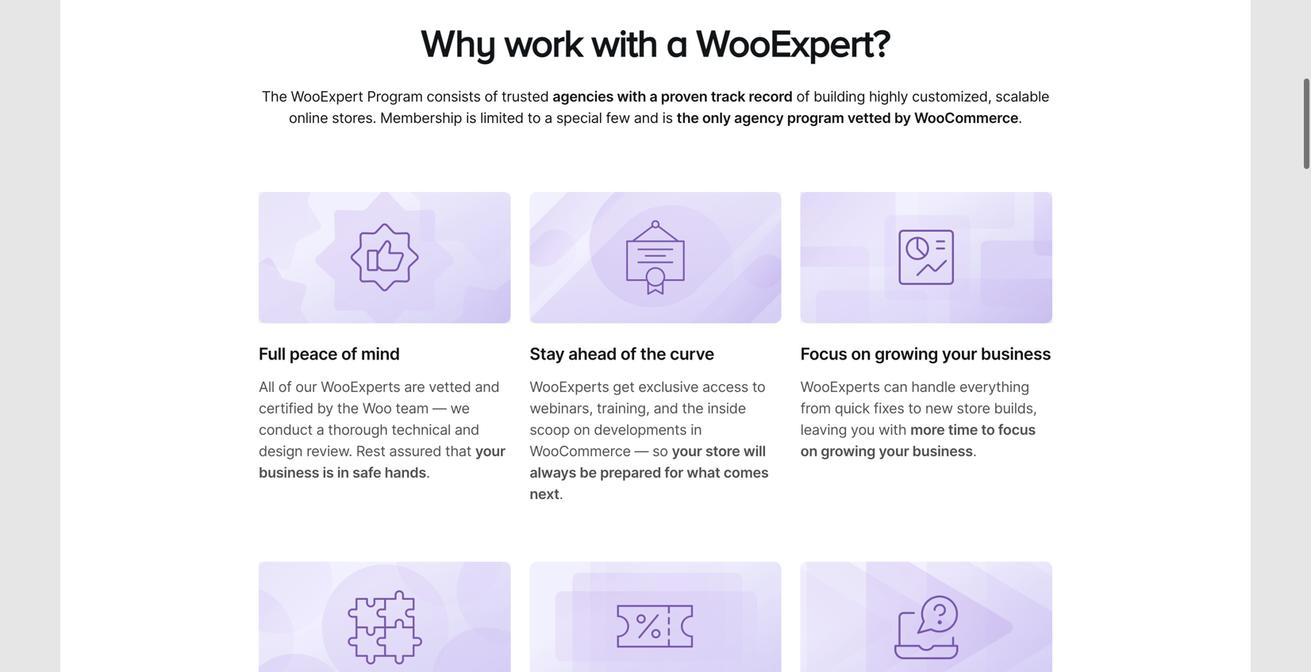 Task type: locate. For each thing, give the bounding box(es) containing it.
1 vertical spatial growing
[[821, 443, 876, 460]]

with
[[592, 22, 658, 64], [617, 88, 646, 105], [879, 421, 907, 439]]

wooexperts up the quick
[[801, 378, 880, 396]]

get
[[613, 378, 635, 396]]

a down "by"
[[316, 421, 324, 439]]

all of our wooexperts are vetted and certified by the woo team — we conduct a thorough technical and design review. rest assured that
[[259, 378, 500, 460]]

to
[[528, 109, 541, 127], [753, 378, 766, 396], [909, 400, 922, 417], [982, 421, 995, 439]]

review.
[[307, 443, 353, 460]]

a
[[667, 22, 688, 64], [650, 88, 658, 105], [545, 109, 553, 127], [316, 421, 324, 439]]

on right focus
[[851, 344, 871, 364]]

. for focus on growing your business
[[973, 443, 977, 460]]

your inside your store will always be prepared for what comes next
[[672, 443, 702, 460]]

1 horizontal spatial wooexperts
[[530, 378, 609, 396]]

the
[[262, 88, 287, 105]]

on up the "woocommerce"
[[574, 421, 590, 439]]

comes
[[724, 464, 769, 481]]

1 vertical spatial on
[[574, 421, 590, 439]]

the
[[677, 109, 699, 127], [641, 344, 666, 364], [337, 400, 359, 417], [682, 400, 704, 417]]

1 vertical spatial business
[[913, 443, 973, 460]]

wooexperts can handle everything from quick fixes to new store builds, leaving you with
[[801, 378, 1037, 439]]

is down proven
[[663, 109, 673, 127]]

we
[[451, 400, 470, 417]]

— left we
[[433, 400, 447, 417]]

leaving
[[801, 421, 847, 439]]

of right all
[[279, 378, 292, 396]]

. down scalable
[[1019, 109, 1023, 127]]

to right access
[[753, 378, 766, 396]]

growing
[[875, 344, 939, 364], [821, 443, 876, 460]]

store up time
[[957, 400, 991, 417]]

to right time
[[982, 421, 995, 439]]

track
[[711, 88, 746, 105]]

. down always
[[560, 485, 563, 503]]

0 vertical spatial —
[[433, 400, 447, 417]]

wooexperts for focus on growing your business
[[801, 378, 880, 396]]

2 vertical spatial on
[[801, 443, 818, 460]]

from
[[801, 400, 831, 417]]

wooexpert?
[[697, 22, 890, 64]]

2 vertical spatial business
[[259, 464, 319, 481]]

1 is from the left
[[466, 109, 477, 127]]

0 horizontal spatial is
[[466, 109, 477, 127]]

2 vertical spatial with
[[879, 421, 907, 439]]

inside
[[708, 400, 746, 417]]

are
[[404, 378, 425, 396]]

— left so
[[635, 443, 649, 460]]

the only agency program vetted by woocommerce .
[[677, 109, 1023, 127]]

0 horizontal spatial —
[[433, 400, 447, 417]]

1 horizontal spatial on
[[801, 443, 818, 460]]

highly
[[869, 88, 909, 105]]

growing inside more time to focus on growing your business
[[821, 443, 876, 460]]

developments
[[594, 421, 687, 439]]

1 vertical spatial —
[[635, 443, 649, 460]]

wooexpert
[[291, 88, 363, 105]]

the wooexpert program consists of trusted agencies with a proven track record
[[262, 88, 793, 105]]

a left proven
[[650, 88, 658, 105]]

with up "few"
[[617, 88, 646, 105]]

will
[[744, 443, 766, 460]]

1 horizontal spatial business
[[913, 443, 973, 460]]

a inside the all of our wooexperts are vetted and certified by the woo team — we conduct a thorough technical and design review. rest assured that
[[316, 421, 324, 439]]

to left new
[[909, 400, 922, 417]]

growing down you
[[821, 443, 876, 460]]

—
[[433, 400, 447, 417], [635, 443, 649, 460]]

in
[[691, 421, 702, 439]]

. down "assured"
[[426, 464, 430, 481]]

1 horizontal spatial is
[[663, 109, 673, 127]]

0 vertical spatial on
[[851, 344, 871, 364]]

exclusive
[[639, 378, 699, 396]]

a down the wooexpert program consists of trusted agencies with a proven track record
[[545, 109, 553, 127]]

business
[[981, 344, 1052, 364], [913, 443, 973, 460], [259, 464, 319, 481]]

wooexperts inside wooexperts can handle everything from quick fixes to new store builds, leaving you with
[[801, 378, 880, 396]]

wooexperts up webinars,
[[530, 378, 609, 396]]

time
[[949, 421, 978, 439]]

scoop
[[530, 421, 570, 439]]

business down more
[[913, 443, 973, 460]]

your right the "that"
[[475, 443, 506, 460]]

business down design
[[259, 464, 319, 481]]

so
[[653, 443, 668, 460]]

2 wooexperts from the left
[[530, 378, 609, 396]]

woo
[[363, 400, 392, 417]]

and down "exclusive"
[[654, 400, 679, 417]]

1 wooexperts from the left
[[321, 378, 400, 396]]

0 horizontal spatial on
[[574, 421, 590, 439]]

record
[[749, 88, 793, 105]]

1 horizontal spatial store
[[957, 400, 991, 417]]

1 horizontal spatial —
[[635, 443, 649, 460]]

0 horizontal spatial store
[[706, 443, 740, 460]]

special
[[556, 109, 602, 127]]

store up what
[[706, 443, 740, 460]]

full peace of mind
[[259, 344, 400, 364]]

the right "by"
[[337, 400, 359, 417]]

and right vetted
[[475, 378, 500, 396]]

your inside more time to focus on growing your business
[[879, 443, 909, 460]]

and
[[634, 109, 659, 127], [475, 378, 500, 396], [654, 400, 679, 417], [455, 421, 480, 439]]

your
[[942, 344, 977, 364], [475, 443, 506, 460], [672, 443, 702, 460], [879, 443, 909, 460]]

limited
[[480, 109, 524, 127]]

everything
[[960, 378, 1030, 396]]

on
[[851, 344, 871, 364], [574, 421, 590, 439], [801, 443, 818, 460]]

agencies
[[553, 88, 614, 105]]

— inside the all of our wooexperts are vetted and certified by the woo team — we conduct a thorough technical and design review. rest assured that
[[433, 400, 447, 417]]

3 wooexperts from the left
[[801, 378, 880, 396]]

assured
[[389, 443, 442, 460]]

for
[[665, 464, 684, 481]]

full
[[259, 344, 286, 364]]

0 vertical spatial store
[[957, 400, 991, 417]]

design
[[259, 443, 303, 460]]

the up the in
[[682, 400, 704, 417]]

customized,
[[912, 88, 992, 105]]

with down fixes
[[879, 421, 907, 439]]

business inside the your business is in safe hands
[[259, 464, 319, 481]]

wooexperts get exclusive access to webinars, training, and the inside scoop on developments in woocommerce — so
[[530, 378, 766, 460]]

is
[[466, 109, 477, 127], [663, 109, 673, 127]]

business up everything
[[981, 344, 1052, 364]]

technical
[[392, 421, 451, 439]]

the inside the wooexperts get exclusive access to webinars, training, and the inside scoop on developments in woocommerce — so
[[682, 400, 704, 417]]

to inside the wooexperts get exclusive access to webinars, training, and the inside scoop on developments in woocommerce — so
[[753, 378, 766, 396]]

webinars,
[[530, 400, 593, 417]]

of inside the all of our wooexperts are vetted and certified by the woo team — we conduct a thorough technical and design review. rest assured that
[[279, 378, 292, 396]]

scalable
[[996, 88, 1050, 105]]

wooexperts
[[321, 378, 400, 396], [530, 378, 609, 396], [801, 378, 880, 396]]

2 horizontal spatial on
[[851, 344, 871, 364]]

prepared
[[600, 464, 661, 481]]

.
[[1019, 109, 1023, 127], [973, 443, 977, 460], [426, 464, 430, 481], [560, 485, 563, 503]]

and down we
[[455, 421, 480, 439]]

to inside wooexperts can handle everything from quick fixes to new store builds, leaving you with
[[909, 400, 922, 417]]

. down time
[[973, 443, 977, 460]]

focus
[[999, 421, 1036, 439]]

of up program
[[797, 88, 810, 105]]

your down the in
[[672, 443, 702, 460]]

the down proven
[[677, 109, 699, 127]]

is in safe
[[323, 464, 381, 481]]

1 vertical spatial store
[[706, 443, 740, 460]]

store
[[957, 400, 991, 417], [706, 443, 740, 460]]

to down the wooexpert program consists of trusted agencies with a proven track record
[[528, 109, 541, 127]]

curve
[[670, 344, 715, 364]]

your down fixes
[[879, 443, 909, 460]]

agency
[[734, 109, 784, 127]]

growing up can
[[875, 344, 939, 364]]

focus on growing your business
[[801, 344, 1052, 364]]

to inside more time to focus on growing your business
[[982, 421, 995, 439]]

with up agencies
[[592, 22, 658, 64]]

mind
[[361, 344, 400, 364]]

trusted
[[502, 88, 549, 105]]

wooexperts up woo
[[321, 378, 400, 396]]

on down leaving
[[801, 443, 818, 460]]

wooexperts for stay ahead of the curve
[[530, 378, 609, 396]]

rest
[[356, 443, 386, 460]]

always
[[530, 464, 577, 481]]

of building highly customized, scalable online stores. membership is limited to a special few and is
[[289, 88, 1050, 127]]

wooexperts inside the wooexperts get exclusive access to webinars, training, and the inside scoop on developments in woocommerce — so
[[530, 378, 609, 396]]

0 horizontal spatial wooexperts
[[321, 378, 400, 396]]

your inside the your business is in safe hands
[[475, 443, 506, 460]]

is down consists
[[466, 109, 477, 127]]

and right "few"
[[634, 109, 659, 127]]

2 horizontal spatial business
[[981, 344, 1052, 364]]

2 horizontal spatial wooexperts
[[801, 378, 880, 396]]

0 horizontal spatial business
[[259, 464, 319, 481]]

of
[[485, 88, 498, 105], [797, 88, 810, 105], [341, 344, 357, 364], [621, 344, 637, 364], [279, 378, 292, 396]]



Task type: vqa. For each thing, say whether or not it's contained in the screenshot.


Task type: describe. For each thing, give the bounding box(es) containing it.
store inside your store will always be prepared for what comes next
[[706, 443, 740, 460]]

builds,
[[995, 400, 1037, 417]]

store inside wooexperts can handle everything from quick fixes to new store builds, leaving you with
[[957, 400, 991, 417]]

. for stay ahead of the curve
[[560, 485, 563, 503]]

stores.
[[332, 109, 377, 127]]

0 vertical spatial growing
[[875, 344, 939, 364]]

next
[[530, 485, 560, 503]]

team
[[396, 400, 429, 417]]

on inside more time to focus on growing your business
[[801, 443, 818, 460]]

your store will always be prepared for what comes next
[[530, 443, 769, 503]]

why work with a wooexpert?
[[421, 22, 890, 64]]

program
[[787, 109, 845, 127]]

and inside the wooexperts get exclusive access to webinars, training, and the inside scoop on developments in woocommerce — so
[[654, 400, 679, 417]]

training,
[[597, 400, 650, 417]]

few
[[606, 109, 630, 127]]

business inside more time to focus on growing your business
[[913, 443, 973, 460]]

and inside of building highly customized, scalable online stores. membership is limited to a special few and is
[[634, 109, 659, 127]]

that
[[445, 443, 472, 460]]

our
[[296, 378, 317, 396]]

. for full peace of mind
[[426, 464, 430, 481]]

stay ahead of the curve
[[530, 344, 715, 364]]

0 vertical spatial business
[[981, 344, 1052, 364]]

stay
[[530, 344, 565, 364]]

program
[[367, 88, 423, 105]]

2 is from the left
[[663, 109, 673, 127]]

of up the limited
[[485, 88, 498, 105]]

can
[[884, 378, 908, 396]]

wooexperts inside the all of our wooexperts are vetted and certified by the woo team — we conduct a thorough technical and design review. rest assured that
[[321, 378, 400, 396]]

consists
[[427, 88, 481, 105]]

the inside the all of our wooexperts are vetted and certified by the woo team — we conduct a thorough technical and design review. rest assured that
[[337, 400, 359, 417]]

your up handle
[[942, 344, 977, 364]]

you
[[851, 421, 875, 439]]

more time to focus on growing your business
[[801, 421, 1036, 460]]

a inside of building highly customized, scalable online stores. membership is limited to a special few and is
[[545, 109, 553, 127]]

— inside the wooexperts get exclusive access to webinars, training, and the inside scoop on developments in woocommerce — so
[[635, 443, 649, 460]]

handle
[[912, 378, 956, 396]]

1 vertical spatial with
[[617, 88, 646, 105]]

membership
[[380, 109, 462, 127]]

of up get
[[621, 344, 637, 364]]

only
[[703, 109, 731, 127]]

building
[[814, 88, 866, 105]]

proven
[[661, 88, 708, 105]]

work
[[505, 22, 583, 64]]

vetted by woocommerce
[[848, 109, 1019, 127]]

more
[[911, 421, 945, 439]]

of left mind on the bottom left
[[341, 344, 357, 364]]

conduct
[[259, 421, 313, 439]]

to inside of building highly customized, scalable online stores. membership is limited to a special few and is
[[528, 109, 541, 127]]

peace
[[290, 344, 338, 364]]

certified
[[259, 400, 313, 417]]

all
[[259, 378, 275, 396]]

of inside of building highly customized, scalable online stores. membership is limited to a special few and is
[[797, 88, 810, 105]]

why
[[421, 22, 496, 64]]

thorough
[[328, 421, 388, 439]]

be
[[580, 464, 597, 481]]

new
[[926, 400, 953, 417]]

ahead
[[569, 344, 617, 364]]

online
[[289, 109, 328, 127]]

your business is in safe hands
[[259, 443, 506, 481]]

woocommerce
[[530, 443, 631, 460]]

the up "exclusive"
[[641, 344, 666, 364]]

what
[[687, 464, 721, 481]]

on inside the wooexperts get exclusive access to webinars, training, and the inside scoop on developments in woocommerce — so
[[574, 421, 590, 439]]

vetted
[[429, 378, 471, 396]]

by
[[317, 400, 333, 417]]

fixes
[[874, 400, 905, 417]]

a up proven
[[667, 22, 688, 64]]

access
[[703, 378, 749, 396]]

hands
[[385, 464, 426, 481]]

quick
[[835, 400, 870, 417]]

0 vertical spatial with
[[592, 22, 658, 64]]

with inside wooexperts can handle everything from quick fixes to new store builds, leaving you with
[[879, 421, 907, 439]]

focus
[[801, 344, 848, 364]]



